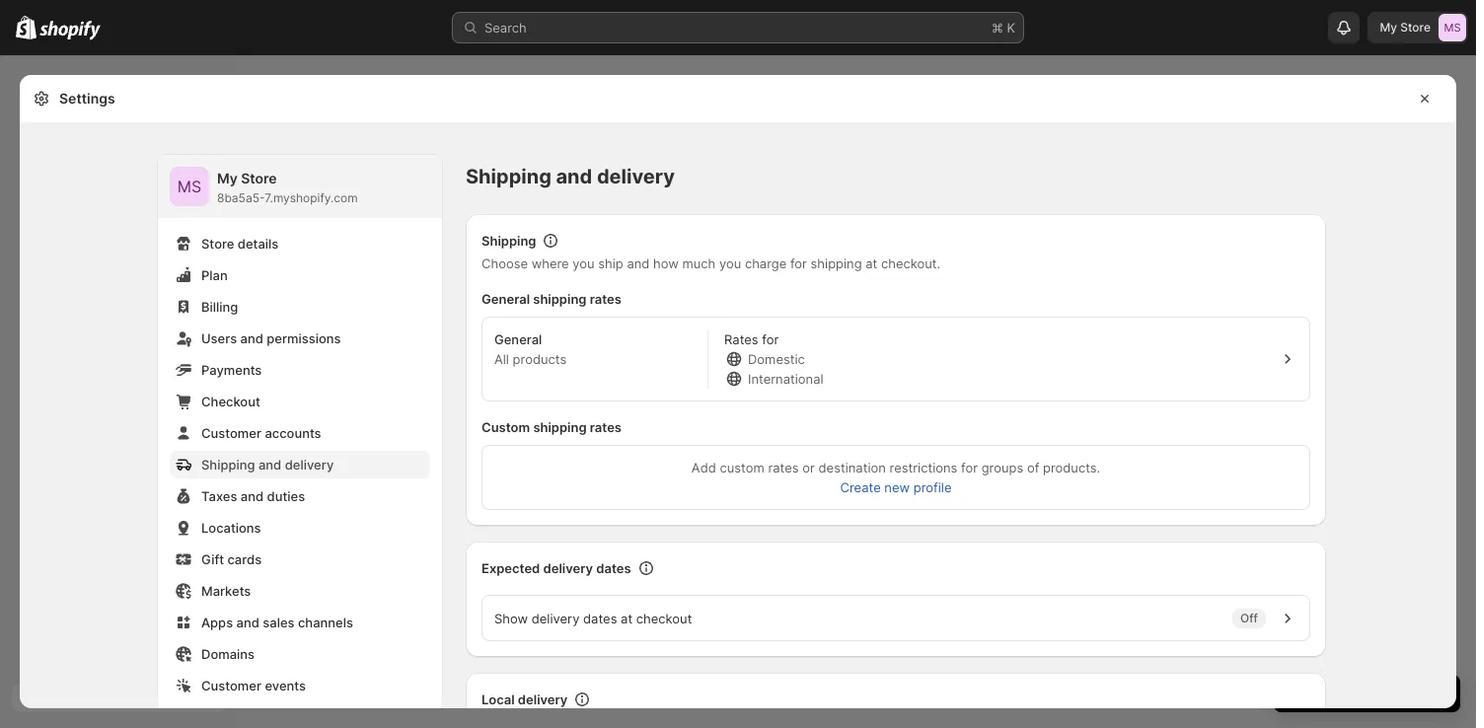 Task type: vqa. For each thing, say whether or not it's contained in the screenshot.
the Search collections text field
no



Task type: describe. For each thing, give the bounding box(es) containing it.
checkout link
[[170, 388, 430, 416]]

sales
[[263, 615, 295, 631]]

checkout.
[[881, 256, 941, 271]]

and right ship
[[627, 256, 650, 271]]

store for my store 8ba5a5-7.myshopify.com
[[241, 170, 277, 187]]

general shipping rates
[[482, 291, 622, 307]]

⌘
[[992, 20, 1004, 36]]

plan link
[[170, 262, 430, 289]]

much
[[683, 256, 716, 271]]

and for apps and sales channels link
[[236, 615, 259, 631]]

ship
[[598, 256, 624, 271]]

shipping for general shipping rates
[[533, 291, 587, 307]]

duties
[[267, 489, 305, 504]]

domains
[[201, 646, 255, 662]]

off
[[1241, 611, 1258, 626]]

settings
[[59, 90, 115, 107]]

0 vertical spatial shipping
[[466, 165, 552, 189]]

and for shipping and delivery link
[[259, 457, 282, 473]]

general all products
[[494, 332, 567, 367]]

markets
[[201, 583, 251, 599]]

my store image
[[170, 167, 209, 206]]

8ba5a5-
[[217, 190, 265, 205]]

delivery inside shipping and delivery link
[[285, 457, 334, 473]]

local
[[482, 692, 515, 708]]

profile
[[914, 480, 952, 495]]

customer accounts link
[[170, 419, 430, 447]]

or
[[803, 460, 815, 476]]

rates for general shipping rates
[[590, 291, 622, 307]]

customer accounts
[[201, 425, 321, 441]]

products.
[[1043, 460, 1101, 476]]

checkout
[[636, 610, 692, 626]]

apps and sales channels link
[[170, 609, 430, 637]]

cards
[[227, 552, 262, 568]]

plan
[[201, 267, 228, 283]]

delivery for local delivery
[[518, 692, 568, 708]]

shipping for custom shipping rates
[[533, 419, 587, 435]]

products
[[513, 351, 567, 367]]

custom
[[720, 460, 765, 476]]

taxes and duties
[[201, 489, 305, 504]]

shop settings menu element
[[158, 155, 442, 728]]

customer for customer events
[[201, 678, 262, 694]]

and up where
[[556, 165, 592, 189]]

for inside add custom rates or destination restrictions for groups of products. create new profile
[[961, 460, 978, 476]]

store details link
[[170, 230, 430, 258]]

billing link
[[170, 293, 430, 321]]

dates for expected delivery dates
[[596, 561, 631, 576]]

users and permissions link
[[170, 325, 430, 352]]

charge
[[745, 256, 787, 271]]

2 vertical spatial store
[[201, 236, 234, 252]]

shipping inside shop settings menu element
[[201, 457, 255, 473]]

billing
[[201, 299, 238, 315]]

local delivery
[[482, 692, 568, 708]]

markets link
[[170, 577, 430, 605]]

rates
[[724, 332, 759, 347]]

users and permissions
[[201, 331, 341, 346]]

locations
[[201, 520, 261, 536]]

gift cards link
[[170, 546, 430, 573]]

show
[[494, 610, 528, 626]]

1 you from the left
[[573, 256, 595, 271]]

custom shipping rates
[[482, 419, 622, 435]]

international
[[748, 371, 824, 387]]

1 vertical spatial at
[[621, 610, 633, 626]]

search
[[485, 20, 527, 36]]

gift
[[201, 552, 224, 568]]

apps
[[201, 615, 233, 631]]

k
[[1007, 20, 1016, 36]]

0 vertical spatial shipping
[[811, 256, 862, 271]]

checkout
[[201, 394, 260, 410]]

where
[[532, 256, 569, 271]]

domains link
[[170, 641, 430, 668]]

destination
[[819, 460, 886, 476]]



Task type: locate. For each thing, give the bounding box(es) containing it.
my for my store
[[1380, 20, 1398, 35]]

customer
[[201, 425, 262, 441], [201, 678, 262, 694]]

and for users and permissions link
[[240, 331, 263, 346]]

store left my store image
[[1401, 20, 1431, 35]]

and right taxes
[[241, 489, 264, 504]]

0 vertical spatial for
[[791, 256, 807, 271]]

1 customer from the top
[[201, 425, 262, 441]]

custom
[[482, 419, 530, 435]]

⌘ k
[[992, 20, 1016, 36]]

1 horizontal spatial shipping and delivery
[[466, 165, 675, 189]]

shipping and delivery link
[[170, 451, 430, 479]]

general
[[482, 291, 530, 307], [494, 332, 542, 347]]

general down "choose"
[[482, 291, 530, 307]]

taxes and duties link
[[170, 483, 430, 510]]

my
[[1380, 20, 1398, 35], [217, 170, 238, 187]]

you
[[573, 256, 595, 271], [719, 256, 741, 271]]

dates up show delivery dates at checkout
[[596, 561, 631, 576]]

1 vertical spatial shipping
[[482, 233, 536, 249]]

store up plan
[[201, 236, 234, 252]]

and
[[556, 165, 592, 189], [627, 256, 650, 271], [240, 331, 263, 346], [259, 457, 282, 473], [241, 489, 264, 504], [236, 615, 259, 631]]

ms button
[[170, 167, 209, 206]]

0 vertical spatial customer
[[201, 425, 262, 441]]

0 vertical spatial dates
[[596, 561, 631, 576]]

rates for add custom rates or destination restrictions for groups of products. create new profile
[[768, 460, 799, 476]]

1 horizontal spatial my
[[1380, 20, 1398, 35]]

rates for
[[724, 332, 779, 347]]

general for all
[[494, 332, 542, 347]]

you left ship
[[573, 256, 595, 271]]

shipping
[[466, 165, 552, 189], [482, 233, 536, 249], [201, 457, 255, 473]]

shipping and delivery up where
[[466, 165, 675, 189]]

7.myshopify.com
[[265, 190, 358, 205]]

new
[[885, 480, 910, 495]]

restrictions
[[890, 460, 958, 476]]

you right much
[[719, 256, 741, 271]]

0 vertical spatial store
[[1401, 20, 1431, 35]]

channels
[[298, 615, 353, 631]]

general up all
[[494, 332, 542, 347]]

my store 8ba5a5-7.myshopify.com
[[217, 170, 358, 205]]

how
[[653, 256, 679, 271]]

expected delivery dates
[[482, 561, 631, 576]]

1 vertical spatial store
[[241, 170, 277, 187]]

my inside my store 8ba5a5-7.myshopify.com
[[217, 170, 238, 187]]

1 vertical spatial customer
[[201, 678, 262, 694]]

for
[[791, 256, 807, 271], [762, 332, 779, 347], [961, 460, 978, 476]]

1 horizontal spatial shopify image
[[40, 20, 101, 40]]

rates
[[590, 291, 622, 307], [590, 419, 622, 435], [768, 460, 799, 476]]

1 vertical spatial rates
[[590, 419, 622, 435]]

at
[[866, 256, 878, 271], [621, 610, 633, 626]]

settings dialog
[[20, 75, 1457, 728]]

domestic
[[748, 351, 805, 367]]

choose where you ship and how much you charge for shipping at checkout.
[[482, 256, 941, 271]]

dates left checkout
[[583, 610, 617, 626]]

2 vertical spatial for
[[961, 460, 978, 476]]

shopify image
[[16, 16, 37, 39], [40, 20, 101, 40]]

0 horizontal spatial you
[[573, 256, 595, 271]]

apps and sales channels
[[201, 615, 353, 631]]

1 horizontal spatial for
[[791, 256, 807, 271]]

2 you from the left
[[719, 256, 741, 271]]

delivery
[[597, 165, 675, 189], [285, 457, 334, 473], [543, 561, 593, 576], [532, 610, 580, 626], [518, 692, 568, 708]]

store inside my store 8ba5a5-7.myshopify.com
[[241, 170, 277, 187]]

events
[[265, 678, 306, 694]]

delivery right "local"
[[518, 692, 568, 708]]

shipping
[[811, 256, 862, 271], [533, 291, 587, 307], [533, 419, 587, 435]]

1 vertical spatial shipping and delivery
[[201, 457, 334, 473]]

0 horizontal spatial store
[[201, 236, 234, 252]]

payments
[[201, 362, 262, 378]]

delivery for expected delivery dates
[[543, 561, 593, 576]]

0 vertical spatial my
[[1380, 20, 1398, 35]]

shipping and delivery down "customer accounts"
[[201, 457, 334, 473]]

my store
[[1380, 20, 1431, 35]]

0 horizontal spatial my
[[217, 170, 238, 187]]

for up domestic
[[762, 332, 779, 347]]

users
[[201, 331, 237, 346]]

shipping right custom
[[533, 419, 587, 435]]

and for taxes and duties link
[[241, 489, 264, 504]]

locations link
[[170, 514, 430, 542]]

0 horizontal spatial at
[[621, 610, 633, 626]]

customer events link
[[170, 672, 430, 700]]

expected
[[482, 561, 540, 576]]

show delivery dates at checkout
[[494, 610, 692, 626]]

customer for customer accounts
[[201, 425, 262, 441]]

add custom rates or destination restrictions for groups of products. create new profile
[[692, 460, 1101, 495]]

shipping down where
[[533, 291, 587, 307]]

0 vertical spatial shipping and delivery
[[466, 165, 675, 189]]

store up 8ba5a5-
[[241, 170, 277, 187]]

1 horizontal spatial store
[[241, 170, 277, 187]]

my for my store 8ba5a5-7.myshopify.com
[[217, 170, 238, 187]]

and right users
[[240, 331, 263, 346]]

delivery up show delivery dates at checkout
[[543, 561, 593, 576]]

my up 8ba5a5-
[[217, 170, 238, 187]]

create new profile link
[[840, 478, 952, 497]]

my left my store image
[[1380, 20, 1398, 35]]

taxes
[[201, 489, 237, 504]]

groups
[[982, 460, 1024, 476]]

customer down checkout
[[201, 425, 262, 441]]

1 vertical spatial general
[[494, 332, 542, 347]]

at left checkout
[[621, 610, 633, 626]]

2 horizontal spatial for
[[961, 460, 978, 476]]

1 horizontal spatial you
[[719, 256, 741, 271]]

rates for custom shipping rates
[[590, 419, 622, 435]]

2 horizontal spatial store
[[1401, 20, 1431, 35]]

1 horizontal spatial at
[[866, 256, 878, 271]]

delivery for show delivery dates at checkout
[[532, 610, 580, 626]]

1 vertical spatial my
[[217, 170, 238, 187]]

choose
[[482, 256, 528, 271]]

shipping and delivery inside shipping and delivery link
[[201, 457, 334, 473]]

dialog
[[1465, 75, 1477, 709]]

1 vertical spatial for
[[762, 332, 779, 347]]

accounts
[[265, 425, 321, 441]]

add
[[692, 460, 716, 476]]

0 horizontal spatial shopify image
[[16, 16, 37, 39]]

delivery up taxes and duties link
[[285, 457, 334, 473]]

2 vertical spatial shipping
[[201, 457, 255, 473]]

0 vertical spatial general
[[482, 291, 530, 307]]

dates for show delivery dates at checkout
[[583, 610, 617, 626]]

for right charge
[[791, 256, 807, 271]]

0 horizontal spatial shipping and delivery
[[201, 457, 334, 473]]

all
[[494, 351, 509, 367]]

store
[[1401, 20, 1431, 35], [241, 170, 277, 187], [201, 236, 234, 252]]

general for shipping
[[482, 291, 530, 307]]

store details
[[201, 236, 279, 252]]

delivery right show
[[532, 610, 580, 626]]

2 vertical spatial shipping
[[533, 419, 587, 435]]

2 customer from the top
[[201, 678, 262, 694]]

create
[[840, 480, 881, 495]]

at left checkout.
[[866, 256, 878, 271]]

delivery up ship
[[597, 165, 675, 189]]

customer events
[[201, 678, 306, 694]]

details
[[238, 236, 279, 252]]

of
[[1027, 460, 1040, 476]]

0 vertical spatial at
[[866, 256, 878, 271]]

store for my store
[[1401, 20, 1431, 35]]

general inside general all products
[[494, 332, 542, 347]]

permissions
[[267, 331, 341, 346]]

shipping and delivery
[[466, 165, 675, 189], [201, 457, 334, 473]]

dates
[[596, 561, 631, 576], [583, 610, 617, 626]]

payments link
[[170, 356, 430, 384]]

for left groups
[[961, 460, 978, 476]]

customer down domains
[[201, 678, 262, 694]]

2 vertical spatial rates
[[768, 460, 799, 476]]

1 vertical spatial shipping
[[533, 291, 587, 307]]

0 vertical spatial rates
[[590, 291, 622, 307]]

and down "customer accounts"
[[259, 457, 282, 473]]

1 vertical spatial dates
[[583, 610, 617, 626]]

my store image
[[1439, 14, 1467, 41]]

gift cards
[[201, 552, 262, 568]]

shipping right charge
[[811, 256, 862, 271]]

rates inside add custom rates or destination restrictions for groups of products. create new profile
[[768, 460, 799, 476]]

0 horizontal spatial for
[[762, 332, 779, 347]]

and right apps
[[236, 615, 259, 631]]



